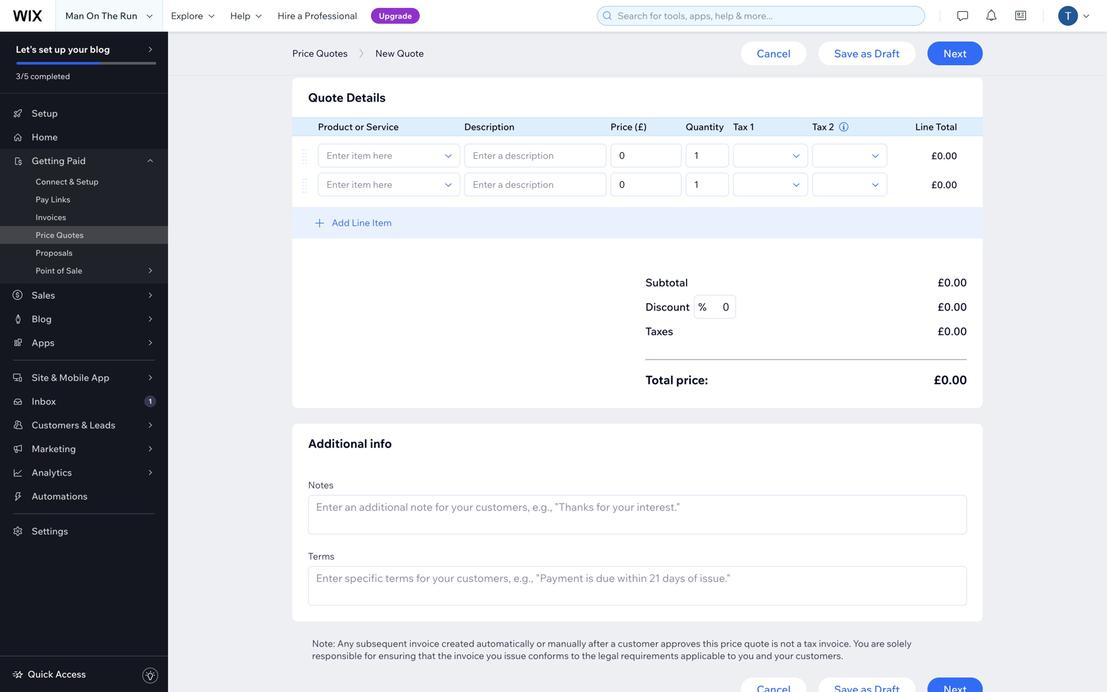 Task type: locate. For each thing, give the bounding box(es) containing it.
1 horizontal spatial quotes
[[316, 47, 348, 59]]

1 vertical spatial enter a description field
[[469, 173, 602, 196]]

a up legal at the right bottom of page
[[611, 638, 616, 650]]

2
[[829, 121, 834, 132]]

hire
[[278, 10, 296, 21]]

price down the invoices
[[36, 230, 55, 240]]

Enter a description field
[[469, 144, 602, 167], [469, 173, 602, 196]]

tax
[[804, 638, 817, 650]]

2 horizontal spatial price
[[611, 121, 633, 133]]

home
[[32, 131, 58, 143]]

getting paid button
[[0, 149, 168, 173]]

the down after on the right of page
[[582, 650, 596, 662]]

& right connect
[[69, 177, 74, 187]]

2 vertical spatial price
[[36, 230, 55, 240]]

legal
[[598, 650, 619, 662]]

0 vertical spatial or
[[355, 121, 364, 133]]

None number field
[[707, 296, 732, 318]]

set
[[39, 44, 52, 55]]

item
[[372, 217, 392, 228]]

1 inside 'sidebar' element
[[149, 397, 152, 406]]

terms
[[308, 551, 335, 562]]

add line item
[[332, 217, 392, 228]]

0 vertical spatial your
[[68, 44, 88, 55]]

to
[[571, 650, 580, 662], [728, 650, 737, 662]]

quick
[[28, 669, 53, 680]]

enter item here field down service
[[323, 144, 441, 167]]

tax
[[813, 121, 827, 132], [734, 121, 748, 133]]

quotes down professional
[[316, 47, 348, 59]]

tax for tax 2
[[813, 121, 827, 132]]

details
[[346, 90, 386, 105]]

proposals
[[36, 248, 73, 258]]

you down automatically
[[487, 650, 502, 662]]

£0.00
[[932, 150, 958, 161], [932, 179, 958, 190], [938, 276, 968, 289], [938, 300, 968, 314], [938, 325, 968, 338], [934, 373, 968, 387]]

1 horizontal spatial setup
[[76, 177, 99, 187]]

0 vertical spatial quotes
[[316, 47, 348, 59]]

up
[[54, 44, 66, 55]]

0 horizontal spatial 1
[[149, 397, 152, 406]]

enter item here field for first enter a description field from the bottom of the page
[[323, 173, 441, 196]]

1 vertical spatial setup
[[76, 177, 99, 187]]

automations
[[32, 491, 88, 502]]

1 vertical spatial line
[[352, 217, 370, 228]]

2 the from the left
[[582, 650, 596, 662]]

point of sale button
[[0, 262, 168, 280]]

0 horizontal spatial a
[[298, 10, 303, 21]]

explore
[[171, 10, 203, 21]]

quotes inside 'sidebar' element
[[56, 230, 84, 240]]

1 you from the left
[[487, 650, 502, 662]]

1 enter item here field from the top
[[323, 144, 441, 167]]

quote
[[308, 90, 344, 105]]

ensuring
[[379, 650, 416, 662]]

3/5
[[16, 71, 29, 81]]

home link
[[0, 125, 168, 149]]

1 horizontal spatial the
[[582, 650, 596, 662]]

1 vertical spatial quotes
[[56, 230, 84, 240]]

you
[[487, 650, 502, 662], [739, 650, 754, 662]]

1 vertical spatial invoice
[[454, 650, 484, 662]]

applicable
[[681, 650, 726, 662]]

invoice down created
[[454, 650, 484, 662]]

1
[[750, 121, 755, 133], [149, 397, 152, 406]]

0 horizontal spatial price
[[36, 230, 55, 240]]

a right 'hire'
[[298, 10, 303, 21]]

0 horizontal spatial total
[[646, 373, 674, 387]]

& for site
[[51, 372, 57, 383]]

completed
[[30, 71, 70, 81]]

price left the (£)
[[611, 121, 633, 133]]

0 vertical spatial invoice
[[409, 638, 440, 650]]

& left leads at the bottom left of page
[[81, 419, 87, 431]]

sales
[[32, 289, 55, 301]]

invoice up that
[[409, 638, 440, 650]]

& inside dropdown button
[[81, 419, 87, 431]]

1 horizontal spatial price
[[292, 47, 314, 59]]

1 vertical spatial or
[[537, 638, 546, 650]]

add
[[332, 217, 350, 228]]

price quotes inside 'sidebar' element
[[36, 230, 84, 240]]

0 vertical spatial setup
[[32, 107, 58, 119]]

setup up pay links 'link'
[[76, 177, 99, 187]]

to down 'price'
[[728, 650, 737, 662]]

your right up
[[68, 44, 88, 55]]

1 horizontal spatial your
[[775, 650, 794, 662]]

line total
[[916, 121, 958, 133]]

price inside button
[[292, 47, 314, 59]]

price
[[721, 638, 743, 650]]

a
[[298, 10, 303, 21], [611, 638, 616, 650], [797, 638, 802, 650]]

setup
[[32, 107, 58, 119], [76, 177, 99, 187]]

customers.
[[796, 650, 844, 662]]

setup up home at the top of the page
[[32, 107, 58, 119]]

3/5 completed
[[16, 71, 70, 81]]

& right site
[[51, 372, 57, 383]]

1 vertical spatial &
[[51, 372, 57, 383]]

1 horizontal spatial &
[[69, 177, 74, 187]]

total price:
[[646, 373, 709, 387]]

price:
[[677, 373, 709, 387]]

apps button
[[0, 331, 168, 355]]

0 horizontal spatial line
[[352, 217, 370, 228]]

connect & setup
[[36, 177, 99, 187]]

price quotes for the price quotes link at top left
[[36, 230, 84, 240]]

price inside 'sidebar' element
[[36, 230, 55, 240]]

None text field
[[616, 144, 678, 167], [691, 173, 725, 196], [616, 144, 678, 167], [691, 173, 725, 196]]

1 horizontal spatial to
[[728, 650, 737, 662]]

getting paid
[[32, 155, 86, 166]]

or
[[355, 121, 364, 133], [537, 638, 546, 650]]

additional info
[[308, 436, 392, 451]]

settings link
[[0, 520, 168, 543]]

man
[[65, 10, 84, 21]]

your down not
[[775, 650, 794, 662]]

2 horizontal spatial a
[[797, 638, 802, 650]]

tax 2
[[813, 121, 834, 132]]

quotes inside button
[[316, 47, 348, 59]]

connect & setup link
[[0, 173, 168, 191]]

0 vertical spatial price
[[292, 47, 314, 59]]

price quotes up proposals
[[36, 230, 84, 240]]

additional
[[308, 436, 368, 451]]

next button
[[928, 42, 983, 65]]

quotes
[[316, 47, 348, 59], [56, 230, 84, 240]]

enter item here field up item
[[323, 173, 441, 196]]

links
[[51, 195, 70, 204]]

1 horizontal spatial tax
[[813, 121, 827, 132]]

None field
[[482, 23, 611, 45], [738, 144, 790, 167], [817, 144, 869, 167], [738, 173, 790, 196], [817, 173, 869, 196], [482, 23, 611, 45], [738, 144, 790, 167], [817, 144, 869, 167], [738, 173, 790, 196], [817, 173, 869, 196]]

1 vertical spatial your
[[775, 650, 794, 662]]

2 tax from the left
[[734, 121, 748, 133]]

quote details
[[308, 90, 386, 105]]

2 enter item here field from the top
[[323, 173, 441, 196]]

(£)
[[635, 121, 647, 133]]

0 vertical spatial &
[[69, 177, 74, 187]]

run
[[120, 10, 137, 21]]

automations link
[[0, 485, 168, 508]]

1 horizontal spatial you
[[739, 650, 754, 662]]

0 horizontal spatial price quotes
[[36, 230, 84, 240]]

quote
[[745, 638, 770, 650]]

0 horizontal spatial tax
[[734, 121, 748, 133]]

0 vertical spatial enter item here field
[[323, 144, 441, 167]]

solely
[[887, 638, 912, 650]]

customer
[[618, 638, 659, 650]]

you down the quote
[[739, 650, 754, 662]]

1 vertical spatial total
[[646, 373, 674, 387]]

quantity
[[686, 121, 724, 133]]

0 vertical spatial 1
[[750, 121, 755, 133]]

quotes down invoices link
[[56, 230, 84, 240]]

0 vertical spatial price quotes
[[292, 47, 348, 59]]

0 horizontal spatial &
[[51, 372, 57, 383]]

of
[[57, 266, 64, 276]]

or up conforms
[[537, 638, 546, 650]]

0 vertical spatial total
[[936, 121, 958, 133]]

1 vertical spatial price quotes
[[36, 230, 84, 240]]

1 vertical spatial 1
[[149, 397, 152, 406]]

tax right quantity
[[734, 121, 748, 133]]

site
[[32, 372, 49, 383]]

product or service
[[318, 121, 399, 133]]

1 horizontal spatial 1
[[750, 121, 755, 133]]

2 horizontal spatial &
[[81, 419, 87, 431]]

marketing
[[32, 443, 76, 455]]

0 horizontal spatial you
[[487, 650, 502, 662]]

0 horizontal spatial quotes
[[56, 230, 84, 240]]

None text field
[[691, 144, 725, 167], [616, 173, 678, 196], [691, 144, 725, 167], [616, 173, 678, 196]]

&
[[69, 177, 74, 187], [51, 372, 57, 383], [81, 419, 87, 431]]

1 the from the left
[[438, 650, 452, 662]]

invoices
[[36, 212, 66, 222]]

any
[[338, 638, 354, 650]]

price down the hire a professional "link"
[[292, 47, 314, 59]]

conforms
[[529, 650, 569, 662]]

1 horizontal spatial price quotes
[[292, 47, 348, 59]]

1 tax from the left
[[813, 121, 827, 132]]

price quotes inside button
[[292, 47, 348, 59]]

a inside the hire a professional "link"
[[298, 10, 303, 21]]

0 horizontal spatial setup
[[32, 107, 58, 119]]

price quotes down the hire a professional "link"
[[292, 47, 348, 59]]

a left tax
[[797, 638, 802, 650]]

line
[[916, 121, 934, 133], [352, 217, 370, 228]]

price quotes button
[[286, 44, 355, 63]]

0 vertical spatial enter a description field
[[469, 144, 602, 167]]

0 horizontal spatial to
[[571, 650, 580, 662]]

& inside dropdown button
[[51, 372, 57, 383]]

or left service
[[355, 121, 364, 133]]

notes
[[308, 479, 334, 491]]

1 horizontal spatial or
[[537, 638, 546, 650]]

0 horizontal spatial or
[[355, 121, 364, 133]]

line inside button
[[352, 217, 370, 228]]

2 vertical spatial &
[[81, 419, 87, 431]]

0 vertical spatial line
[[916, 121, 934, 133]]

0 horizontal spatial the
[[438, 650, 452, 662]]

Enter item here field
[[323, 144, 441, 167], [323, 173, 441, 196]]

1 to from the left
[[571, 650, 580, 662]]

hire a professional link
[[270, 0, 365, 32]]

to down manually
[[571, 650, 580, 662]]

0 horizontal spatial invoice
[[409, 638, 440, 650]]

0 horizontal spatial your
[[68, 44, 88, 55]]

the right that
[[438, 650, 452, 662]]

1 vertical spatial enter item here field
[[323, 173, 441, 196]]

2 you from the left
[[739, 650, 754, 662]]

2 enter a description field from the top
[[469, 173, 602, 196]]

tax left the 2
[[813, 121, 827, 132]]

is
[[772, 638, 779, 650]]

your inside 'sidebar' element
[[68, 44, 88, 55]]



Task type: vqa. For each thing, say whether or not it's contained in the screenshot.
right "-"
no



Task type: describe. For each thing, give the bounding box(es) containing it.
inbox
[[32, 396, 56, 407]]

point of sale
[[36, 266, 82, 276]]

site & mobile app
[[32, 372, 110, 383]]

1 horizontal spatial total
[[936, 121, 958, 133]]

connect
[[36, 177, 67, 187]]

apps
[[32, 337, 55, 348]]

quick access button
[[12, 669, 86, 680]]

man on the run
[[65, 10, 137, 21]]

description
[[465, 121, 515, 133]]

price for the price quotes link at top left
[[36, 230, 55, 240]]

note: any subsequent invoice created automatically or manually after a customer approves this price quote is not a tax invoice. you are solely responsible for ensuring that the invoice you issue conforms to the legal requirements applicable to you and your customers.
[[312, 638, 912, 662]]

that
[[418, 650, 436, 662]]

save
[[835, 47, 859, 60]]

1 horizontal spatial a
[[611, 638, 616, 650]]

tax for tax 1
[[734, 121, 748, 133]]

responsible
[[312, 650, 362, 662]]

requirements
[[621, 650, 679, 662]]

price quotes for price quotes button at the top of page
[[292, 47, 348, 59]]

pay links link
[[0, 191, 168, 208]]

& for connect
[[69, 177, 74, 187]]

price quotes link
[[0, 226, 168, 244]]

pay
[[36, 195, 49, 204]]

1 enter a description field from the top
[[469, 144, 602, 167]]

next
[[944, 47, 967, 60]]

save as draft button
[[819, 42, 916, 65]]

upgrade
[[379, 11, 412, 21]]

getting
[[32, 155, 65, 166]]

help button
[[222, 0, 270, 32]]

leads
[[90, 419, 116, 431]]

access
[[55, 669, 86, 680]]

tax 1
[[734, 121, 755, 133]]

let's set up your blog
[[16, 44, 110, 55]]

taxes
[[646, 325, 674, 338]]

customers & leads button
[[0, 413, 168, 437]]

and
[[757, 650, 773, 662]]

cancel
[[757, 47, 791, 60]]

2 to from the left
[[728, 650, 737, 662]]

mobile
[[59, 372, 89, 383]]

let's
[[16, 44, 37, 55]]

price for price quotes button at the top of page
[[292, 47, 314, 59]]

the
[[102, 10, 118, 21]]

1 horizontal spatial line
[[916, 121, 934, 133]]

your inside note: any subsequent invoice created automatically or manually after a customer approves this price quote is not a tax invoice. you are solely responsible for ensuring that the invoice you issue conforms to the legal requirements applicable to you and your customers.
[[775, 650, 794, 662]]

this
[[703, 638, 719, 650]]

04/05/2024 field
[[329, 23, 457, 45]]

service
[[366, 121, 399, 133]]

automatically
[[477, 638, 535, 650]]

& for customers
[[81, 419, 87, 431]]

upgrade button
[[371, 8, 420, 24]]

marketing button
[[0, 437, 168, 461]]

analytics button
[[0, 461, 168, 485]]

hire a professional
[[278, 10, 357, 21]]

add line item button
[[292, 207, 983, 239]]

save as draft
[[835, 47, 900, 60]]

settings
[[32, 526, 68, 537]]

paid
[[67, 155, 86, 166]]

site & mobile app button
[[0, 366, 168, 390]]

note:
[[312, 638, 335, 650]]

subsequent
[[356, 638, 407, 650]]

sidebar element
[[0, 32, 168, 692]]

proposals link
[[0, 244, 168, 262]]

invoice.
[[819, 638, 852, 650]]

or inside note: any subsequent invoice created automatically or manually after a customer approves this price quote is not a tax invoice. you are solely responsible for ensuring that the invoice you issue conforms to the legal requirements applicable to you and your customers.
[[537, 638, 546, 650]]

Search for tools, apps, help & more... field
[[614, 7, 921, 25]]

quick access
[[28, 669, 86, 680]]

not
[[781, 638, 795, 650]]

Notes text field
[[308, 495, 968, 535]]

are
[[872, 638, 885, 650]]

quotes for price quotes button at the top of page
[[316, 47, 348, 59]]

for
[[364, 650, 377, 662]]

info
[[370, 436, 392, 451]]

manually
[[548, 638, 587, 650]]

sale
[[66, 266, 82, 276]]

pay links
[[36, 195, 70, 204]]

quotes for the price quotes link at top left
[[56, 230, 84, 240]]

subtotal
[[646, 276, 688, 289]]

cancel button
[[741, 42, 807, 65]]

blog
[[32, 313, 52, 325]]

Terms text field
[[308, 566, 968, 606]]

1 horizontal spatial invoice
[[454, 650, 484, 662]]

help
[[230, 10, 251, 21]]

customers & leads
[[32, 419, 116, 431]]

1 vertical spatial price
[[611, 121, 633, 133]]

product
[[318, 121, 353, 133]]

you
[[854, 638, 870, 650]]

analytics
[[32, 467, 72, 478]]

enter item here field for 2nd enter a description field from the bottom
[[323, 144, 441, 167]]

price (£)
[[611, 121, 647, 133]]

point
[[36, 266, 55, 276]]

draft
[[875, 47, 900, 60]]



